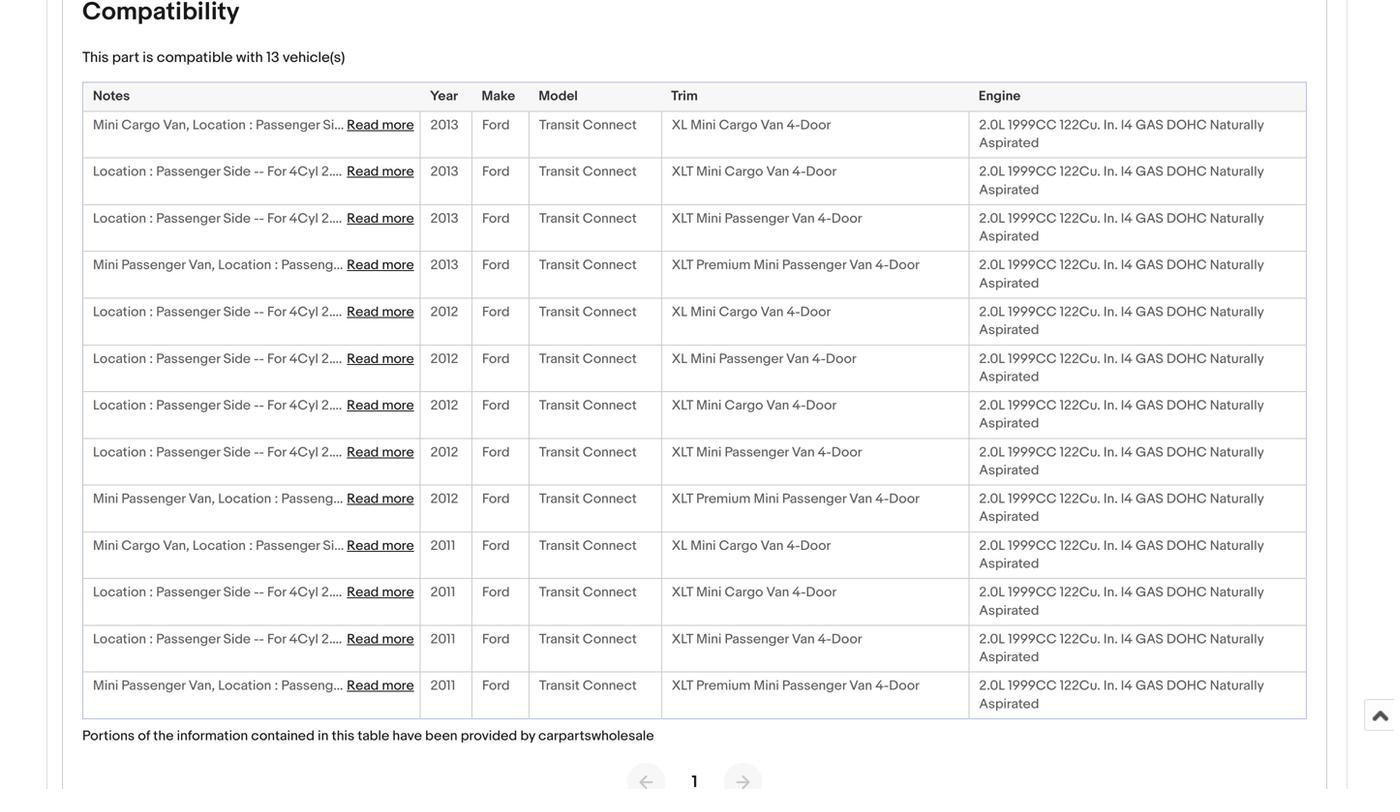 Task type: vqa. For each thing, say whether or not it's contained in the screenshot.


Task type: describe. For each thing, give the bounding box(es) containing it.
13 read more button from the top
[[347, 678, 414, 695]]

premium for 2013
[[696, 257, 751, 274]]

xl for sixth read more button from the top of the page
[[672, 351, 688, 367]]

mini cargo van, location : passenger side -- for 4cyl 2.0l 2011, 2013 ford transit connect mirror for 2011
[[93, 538, 680, 554]]

transit connect for 13th read more button from the top
[[539, 678, 637, 695]]

13 dohc from the top
[[1167, 678, 1207, 695]]

l4 for 4th read more button from the bottom
[[1121, 538, 1133, 554]]

12 in. from the top
[[1104, 631, 1118, 648]]

8 xlt from the top
[[672, 631, 693, 648]]

xl for 13th read more button from the bottom of the page
[[672, 117, 688, 134]]

13 read from the top
[[347, 678, 379, 695]]

3 read from the top
[[347, 211, 379, 227]]

this
[[82, 49, 109, 67]]

3 xlt from the top
[[672, 257, 693, 274]]

8 2.0l 1999cc 122cu. in. l4 gas dohc naturally aspirated from the top
[[979, 444, 1264, 479]]

7 dohc from the top
[[1167, 398, 1207, 414]]

part
[[112, 49, 139, 67]]

9 2.0l 1999cc 122cu. in. l4 gas dohc naturally aspirated from the top
[[979, 491, 1264, 526]]

xl mini cargo van 4-door for 2013
[[672, 117, 831, 134]]

10 more from the top
[[382, 538, 414, 554]]

2 xlt from the top
[[672, 211, 693, 227]]

1 in. from the top
[[1104, 117, 1118, 134]]

xlt mini passenger van 4-door for 2012
[[672, 444, 863, 461]]

11 read more from the top
[[347, 585, 414, 601]]

5 1999cc from the top
[[1008, 304, 1057, 321]]

4 read more from the top
[[347, 257, 414, 274]]

compatible
[[157, 49, 233, 67]]

5 location : passenger side -- for 4cyl 2.0l 2011-2013 ford transit connect mirror from the top
[[93, 585, 579, 601]]

7 1999cc from the top
[[1008, 398, 1057, 414]]

7 read more button from the top
[[347, 398, 414, 414]]

vehicle(s)
[[283, 49, 345, 67]]

2011 for xlt mini passenger van 4-door
[[431, 631, 456, 648]]

1 read from the top
[[347, 117, 379, 134]]

10 gas from the top
[[1136, 538, 1164, 554]]

contained
[[251, 728, 315, 745]]

l4 for 8th read more button from the top
[[1121, 444, 1133, 461]]

location : passenger side -- for 4cyl 2.0l 2012 ford transit connect mirror for xl mini passenger van 4-door
[[93, 351, 549, 367]]

provided
[[461, 728, 517, 745]]

8 read from the top
[[347, 444, 379, 461]]

2012 for xlt mini cargo van 4-door
[[431, 398, 458, 414]]

xl mini passenger van 4-door
[[672, 351, 857, 367]]

l4 for 13th read more button from the bottom of the page
[[1121, 117, 1133, 134]]

12 122cu. from the top
[[1060, 631, 1101, 648]]

2011, for 2013
[[450, 117, 478, 134]]

5 gas from the top
[[1136, 304, 1164, 321]]

3 in. from the top
[[1104, 211, 1118, 227]]

11 naturally from the top
[[1210, 585, 1264, 601]]

7 more from the top
[[382, 398, 414, 414]]

2 naturally from the top
[[1210, 164, 1264, 180]]

7 naturally from the top
[[1210, 398, 1264, 414]]

10 dohc from the top
[[1167, 538, 1207, 554]]

8 dohc from the top
[[1167, 444, 1207, 461]]

premium for 2012
[[696, 491, 751, 508]]

7 gas from the top
[[1136, 398, 1164, 414]]

1 read more button from the top
[[347, 117, 414, 134]]

4 dohc from the top
[[1167, 257, 1207, 274]]

xl for ninth read more button from the bottom
[[672, 304, 688, 321]]

2012 for xl mini cargo van 4-door
[[431, 304, 458, 321]]

11 1999cc from the top
[[1008, 585, 1057, 601]]

12 gas from the top
[[1136, 631, 1164, 648]]

11 in. from the top
[[1104, 585, 1118, 601]]

6 2.0l 1999cc 122cu. in. l4 gas dohc naturally aspirated from the top
[[979, 351, 1264, 385]]

transit connect for ninth read more button from the bottom
[[539, 304, 637, 321]]

1 more from the top
[[382, 117, 414, 134]]

5 aspirated from the top
[[979, 322, 1040, 339]]

10 read more from the top
[[347, 538, 414, 554]]

4 in. from the top
[[1104, 257, 1118, 274]]

2011 for xl mini cargo van 4-door
[[431, 538, 456, 554]]

4 location : passenger side -- for 4cyl 2.0l 2011-2013 ford transit connect mirror from the top
[[93, 444, 579, 461]]

in
[[318, 728, 329, 745]]

engine
[[979, 88, 1021, 105]]

5 read more from the top
[[347, 304, 414, 321]]

1 gas from the top
[[1136, 117, 1164, 134]]

l4 for sixth read more button from the top of the page
[[1121, 351, 1133, 367]]

12 read more button from the top
[[347, 631, 414, 648]]

9 1999cc from the top
[[1008, 491, 1057, 508]]

this part is compatible with 13 vehicle(s)
[[82, 49, 345, 67]]

2012 for xl mini passenger van 4-door
[[431, 351, 458, 367]]

5 naturally from the top
[[1210, 304, 1264, 321]]

notes
[[93, 88, 130, 105]]

6 location : passenger side -- for 4cyl 2.0l 2011-2013 ford transit connect mirror from the top
[[93, 631, 579, 648]]

with
[[236, 49, 263, 67]]

10 122cu. from the top
[[1060, 538, 1101, 554]]

4 read more button from the top
[[347, 257, 414, 274]]

xlt premium mini passenger van 4-door for 2012
[[672, 491, 920, 508]]

2 2.0l 1999cc 122cu. in. l4 gas dohc naturally aspirated from the top
[[979, 164, 1264, 198]]

10 2.0l 1999cc 122cu. in. l4 gas dohc naturally aspirated from the top
[[979, 538, 1264, 572]]

11 more from the top
[[382, 585, 414, 601]]

2011 for xlt premium mini passenger van 4-door
[[431, 678, 456, 695]]

transit connect for seventh read more button
[[539, 398, 637, 414]]

3 dohc from the top
[[1167, 211, 1207, 227]]

5 dohc from the top
[[1167, 304, 1207, 321]]

5 122cu. from the top
[[1060, 304, 1101, 321]]

12 more from the top
[[382, 631, 414, 648]]

2012 for xlt mini passenger van 4-door
[[431, 444, 458, 461]]

13 in. from the top
[[1104, 678, 1118, 695]]

12 2.0l 1999cc 122cu. in. l4 gas dohc naturally aspirated from the top
[[979, 631, 1264, 666]]

7 2.0l 1999cc 122cu. in. l4 gas dohc naturally aspirated from the top
[[979, 398, 1264, 432]]

3 more from the top
[[382, 211, 414, 227]]

3 122cu. from the top
[[1060, 211, 1101, 227]]

transit connect for ninth read more button
[[539, 491, 637, 508]]

mini passenger van, location : passenger side -- for 4cyl 2.0l 2011-2013 ford transit connect mirror for 2013
[[93, 257, 705, 274]]

13 naturally from the top
[[1210, 678, 1264, 695]]

1 xlt from the top
[[672, 164, 693, 180]]

l4 for 3rd read more button from the bottom
[[1121, 585, 1133, 601]]

2 aspirated from the top
[[979, 182, 1040, 198]]

13 gas from the top
[[1136, 678, 1164, 695]]

xlt mini cargo van 4-door for 2013
[[672, 164, 837, 180]]

transit connect for 13th read more button from the bottom of the page
[[539, 117, 637, 134]]

premium for 2011
[[696, 678, 751, 695]]

5 read from the top
[[347, 304, 379, 321]]

l4 for ninth read more button
[[1121, 491, 1133, 508]]

1 dohc from the top
[[1167, 117, 1207, 134]]

this
[[332, 728, 355, 745]]

11 dohc from the top
[[1167, 585, 1207, 601]]

transit connect for 2nd read more button from the bottom of the page
[[539, 631, 637, 648]]

13 1999cc from the top
[[1008, 678, 1057, 695]]

8 read more button from the top
[[347, 444, 414, 461]]

6 gas from the top
[[1136, 351, 1164, 367]]

4 aspirated from the top
[[979, 275, 1040, 292]]

6 aspirated from the top
[[979, 369, 1040, 385]]

transit connect for 4th read more button from the top
[[539, 257, 637, 274]]

11 aspirated from the top
[[979, 603, 1040, 619]]

trim
[[671, 88, 698, 105]]

2011 for xlt mini cargo van 4-door
[[431, 585, 456, 601]]

12 aspirated from the top
[[979, 649, 1040, 666]]

8 gas from the top
[[1136, 444, 1164, 461]]

have
[[393, 728, 422, 745]]

3 2.0l 1999cc 122cu. in. l4 gas dohc naturally aspirated from the top
[[979, 211, 1264, 245]]

9 naturally from the top
[[1210, 491, 1264, 508]]

table
[[358, 728, 390, 745]]



Task type: locate. For each thing, give the bounding box(es) containing it.
6 read more button from the top
[[347, 351, 414, 367]]

11 read more button from the top
[[347, 585, 414, 601]]

4-
[[787, 117, 801, 134], [793, 164, 806, 180], [818, 211, 832, 227], [876, 257, 889, 274], [787, 304, 801, 321], [812, 351, 826, 367], [793, 398, 806, 414], [818, 444, 832, 461], [876, 491, 889, 508], [787, 538, 801, 554], [793, 585, 806, 601], [818, 631, 832, 648], [876, 678, 889, 695]]

-
[[353, 117, 359, 134], [359, 117, 364, 134], [254, 164, 259, 180], [259, 164, 264, 180], [254, 211, 259, 227], [259, 211, 264, 227], [379, 257, 384, 274], [384, 257, 389, 274], [254, 304, 259, 321], [259, 304, 264, 321], [254, 351, 259, 367], [259, 351, 264, 367], [254, 398, 259, 414], [259, 398, 264, 414], [254, 444, 259, 461], [259, 444, 264, 461], [379, 491, 384, 508], [384, 491, 389, 508], [353, 538, 359, 554], [359, 538, 364, 554], [254, 585, 259, 601], [259, 585, 264, 601], [254, 631, 259, 648], [259, 631, 264, 648], [379, 678, 384, 695], [384, 678, 389, 695]]

xlt premium mini passenger van 4-door for 2013
[[672, 257, 920, 274]]

12 dohc from the top
[[1167, 631, 1207, 648]]

12 read more from the top
[[347, 631, 414, 648]]

1 naturally from the top
[[1210, 117, 1264, 134]]

0 vertical spatial 2011,
[[450, 117, 478, 134]]

location : passenger side -- for 4cyl 2.0l 2012 ford transit connect mirror
[[93, 304, 549, 321], [93, 351, 549, 367]]

mini cargo van, location : passenger side -- for 4cyl 2.0l 2011, 2013 ford transit connect mirror
[[93, 117, 680, 134], [93, 538, 680, 554]]

0 vertical spatial location : passenger side -- for 4cyl 2.0l 2012 ford transit connect mirror
[[93, 304, 549, 321]]

the
[[153, 728, 174, 745]]

2012 for xlt premium mini passenger van 4-door
[[431, 491, 458, 508]]

3 naturally from the top
[[1210, 211, 1264, 227]]

13 2.0l 1999cc 122cu. in. l4 gas dohc naturally aspirated from the top
[[979, 678, 1264, 713]]

been
[[425, 728, 458, 745]]

5 transit connect from the top
[[539, 304, 637, 321]]

1 xlt mini cargo van 4-door from the top
[[672, 164, 837, 180]]

transit connect for third read more button from the top
[[539, 211, 637, 227]]

2.0l 1999cc 122cu. in. l4 gas dohc naturally aspirated
[[979, 117, 1264, 152], [979, 164, 1264, 198], [979, 211, 1264, 245], [979, 257, 1264, 292], [979, 304, 1264, 339], [979, 351, 1264, 385], [979, 398, 1264, 432], [979, 444, 1264, 479], [979, 491, 1264, 526], [979, 538, 1264, 572], [979, 585, 1264, 619], [979, 631, 1264, 666], [979, 678, 1264, 713]]

0 vertical spatial mini cargo van, location : passenger side -- for 4cyl 2.0l 2011, 2013 ford transit connect mirror
[[93, 117, 680, 134]]

5 in. from the top
[[1104, 304, 1118, 321]]

xlt mini cargo van 4-door for 2011
[[672, 585, 837, 601]]

7 read from the top
[[347, 398, 379, 414]]

ford
[[482, 117, 510, 134], [512, 117, 540, 134], [411, 164, 439, 180], [482, 164, 510, 180], [411, 211, 439, 227], [482, 211, 510, 227], [482, 257, 510, 274], [537, 257, 564, 274], [381, 304, 409, 321], [482, 304, 510, 321], [381, 351, 409, 367], [482, 351, 510, 367], [411, 398, 439, 414], [482, 398, 510, 414], [411, 444, 439, 461], [482, 444, 510, 461], [482, 491, 510, 508], [537, 491, 564, 508], [482, 538, 510, 554], [512, 538, 540, 554], [411, 585, 439, 601], [482, 585, 510, 601], [411, 631, 439, 648], [482, 631, 510, 648], [482, 678, 510, 695], [537, 678, 564, 695]]

transit connect for 8th read more button from the top
[[539, 444, 637, 461]]

4 gas from the top
[[1136, 257, 1164, 274]]

2 xl mini cargo van 4-door from the top
[[672, 304, 831, 321]]

gas
[[1136, 117, 1164, 134], [1136, 164, 1164, 180], [1136, 211, 1164, 227], [1136, 257, 1164, 274], [1136, 304, 1164, 321], [1136, 351, 1164, 367], [1136, 398, 1164, 414], [1136, 444, 1164, 461], [1136, 491, 1164, 508], [1136, 538, 1164, 554], [1136, 585, 1164, 601], [1136, 631, 1164, 648], [1136, 678, 1164, 695]]

location
[[193, 117, 246, 134], [93, 164, 146, 180], [93, 211, 146, 227], [218, 257, 271, 274], [93, 304, 146, 321], [93, 351, 146, 367], [93, 398, 146, 414], [93, 444, 146, 461], [218, 491, 271, 508], [193, 538, 246, 554], [93, 585, 146, 601], [93, 631, 146, 648], [218, 678, 271, 695]]

3 transit connect from the top
[[539, 211, 637, 227]]

2 vertical spatial xlt mini passenger van 4-door
[[672, 631, 863, 648]]

10 1999cc from the top
[[1008, 538, 1057, 554]]

4 transit connect from the top
[[539, 257, 637, 274]]

location : passenger side -- for 4cyl 2.0l 2011-2013 ford transit connect mirror
[[93, 164, 579, 180], [93, 211, 579, 227], [93, 398, 579, 414], [93, 444, 579, 461], [93, 585, 579, 601], [93, 631, 579, 648]]

carpartswholesale
[[539, 728, 654, 745]]

1 vertical spatial location : passenger side -- for 4cyl 2.0l 2012 ford transit connect mirror
[[93, 351, 549, 367]]

1 vertical spatial premium
[[696, 491, 751, 508]]

l4 for 12th read more button from the bottom of the page
[[1121, 164, 1133, 180]]

2 gas from the top
[[1136, 164, 1164, 180]]

1 vertical spatial xlt premium mini passenger van 4-door
[[672, 491, 920, 508]]

location : passenger side -- for 4cyl 2.0l 2012 ford transit connect mirror for xl mini cargo van 4-door
[[93, 304, 549, 321]]

12 1999cc from the top
[[1008, 631, 1057, 648]]

1 122cu. from the top
[[1060, 117, 1101, 134]]

3 location : passenger side -- for 4cyl 2.0l 2011-2013 ford transit connect mirror from the top
[[93, 398, 579, 414]]

2012
[[350, 304, 378, 321], [431, 304, 458, 321], [350, 351, 378, 367], [431, 351, 458, 367], [431, 398, 458, 414], [431, 444, 458, 461], [431, 491, 458, 508]]

3 1999cc from the top
[[1008, 211, 1057, 227]]

3 2011 from the top
[[431, 631, 456, 648]]

xlt mini cargo van 4-door
[[672, 164, 837, 180], [672, 398, 837, 414], [672, 585, 837, 601]]

9 more from the top
[[382, 491, 414, 508]]

7 122cu. from the top
[[1060, 398, 1101, 414]]

6 read from the top
[[347, 351, 379, 367]]

aspirated
[[979, 135, 1040, 152], [979, 182, 1040, 198], [979, 229, 1040, 245], [979, 275, 1040, 292], [979, 322, 1040, 339], [979, 369, 1040, 385], [979, 416, 1040, 432], [979, 462, 1040, 479], [979, 509, 1040, 526], [979, 556, 1040, 572], [979, 603, 1040, 619], [979, 649, 1040, 666], [979, 696, 1040, 713]]

xl mini cargo van 4-door for 2012
[[672, 304, 831, 321]]

5 read more button from the top
[[347, 304, 414, 321]]

4 read from the top
[[347, 257, 379, 274]]

3 premium from the top
[[696, 678, 751, 695]]

5 more from the top
[[382, 304, 414, 321]]

l4 for seventh read more button
[[1121, 398, 1133, 414]]

11 transit connect from the top
[[539, 585, 637, 601]]

2 vertical spatial xl mini cargo van 4-door
[[672, 538, 831, 554]]

0 vertical spatial mini passenger van, location : passenger side -- for 4cyl 2.0l 2011-2013 ford transit connect mirror
[[93, 257, 705, 274]]

xlt mini passenger van 4-door for 2011
[[672, 631, 863, 648]]

3 aspirated from the top
[[979, 229, 1040, 245]]

9 xlt from the top
[[672, 678, 693, 695]]

8 read more from the top
[[347, 444, 414, 461]]

2 xlt mini cargo van 4-door from the top
[[672, 398, 837, 414]]

l4 for 2nd read more button from the bottom of the page
[[1121, 631, 1133, 648]]

mirror
[[643, 117, 680, 134], [543, 164, 579, 180], [543, 211, 579, 227], [668, 257, 705, 274], [513, 304, 549, 321], [513, 351, 549, 367], [543, 398, 579, 414], [543, 444, 579, 461], [668, 491, 705, 508], [643, 538, 680, 554], [543, 585, 579, 601], [543, 631, 579, 648], [668, 678, 705, 695]]

1 2011, from the top
[[450, 117, 478, 134]]

12 naturally from the top
[[1210, 631, 1264, 648]]

6 read more from the top
[[347, 351, 414, 367]]

13 transit connect from the top
[[539, 678, 637, 695]]

8 l4 from the top
[[1121, 444, 1133, 461]]

3 xlt mini passenger van 4-door from the top
[[672, 631, 863, 648]]

2011, for 2011
[[450, 538, 478, 554]]

read
[[347, 117, 379, 134], [347, 164, 379, 180], [347, 211, 379, 227], [347, 257, 379, 274], [347, 304, 379, 321], [347, 351, 379, 367], [347, 398, 379, 414], [347, 444, 379, 461], [347, 491, 379, 508], [347, 538, 379, 554], [347, 585, 379, 601], [347, 631, 379, 648], [347, 678, 379, 695]]

2 vertical spatial premium
[[696, 678, 751, 695]]

12 read from the top
[[347, 631, 379, 648]]

mini cargo van, location : passenger side -- for 4cyl 2.0l 2011, 2013 ford transit connect mirror for 2013
[[93, 117, 680, 134]]

2 more from the top
[[382, 164, 414, 180]]

2011
[[431, 538, 456, 554], [431, 585, 456, 601], [431, 631, 456, 648], [431, 678, 456, 695]]

read more
[[347, 117, 414, 134], [347, 164, 414, 180], [347, 211, 414, 227], [347, 257, 414, 274], [347, 304, 414, 321], [347, 351, 414, 367], [347, 398, 414, 414], [347, 444, 414, 461], [347, 491, 414, 508], [347, 538, 414, 554], [347, 585, 414, 601], [347, 631, 414, 648], [347, 678, 414, 695]]

0 vertical spatial premium
[[696, 257, 751, 274]]

9 122cu. from the top
[[1060, 491, 1101, 508]]

6 in. from the top
[[1104, 351, 1118, 367]]

2 xl from the top
[[672, 304, 688, 321]]

6 1999cc from the top
[[1008, 351, 1057, 367]]

1 vertical spatial 2011,
[[450, 538, 478, 554]]

xlt mini cargo van 4-door for 2012
[[672, 398, 837, 414]]

l4 for 13th read more button from the top
[[1121, 678, 1133, 695]]

1 vertical spatial mini cargo van, location : passenger side -- for 4cyl 2.0l 2011, 2013 ford transit connect mirror
[[93, 538, 680, 554]]

model
[[539, 88, 578, 105]]

door
[[801, 117, 831, 134], [806, 164, 837, 180], [832, 211, 863, 227], [889, 257, 920, 274], [801, 304, 831, 321], [826, 351, 857, 367], [806, 398, 837, 414], [832, 444, 863, 461], [889, 491, 920, 508], [801, 538, 831, 554], [806, 585, 837, 601], [832, 631, 863, 648], [889, 678, 920, 695]]

6 more from the top
[[382, 351, 414, 367]]

in.
[[1104, 117, 1118, 134], [1104, 164, 1118, 180], [1104, 211, 1118, 227], [1104, 257, 1118, 274], [1104, 304, 1118, 321], [1104, 351, 1118, 367], [1104, 398, 1118, 414], [1104, 444, 1118, 461], [1104, 491, 1118, 508], [1104, 538, 1118, 554], [1104, 585, 1118, 601], [1104, 631, 1118, 648], [1104, 678, 1118, 695]]

4 122cu. from the top
[[1060, 257, 1101, 274]]

1999cc
[[1008, 117, 1057, 134], [1008, 164, 1057, 180], [1008, 211, 1057, 227], [1008, 257, 1057, 274], [1008, 304, 1057, 321], [1008, 351, 1057, 367], [1008, 398, 1057, 414], [1008, 444, 1057, 461], [1008, 491, 1057, 508], [1008, 538, 1057, 554], [1008, 585, 1057, 601], [1008, 631, 1057, 648], [1008, 678, 1057, 695]]

mini passenger van, location : passenger side -- for 4cyl 2.0l 2011-2013 ford transit connect mirror
[[93, 257, 705, 274], [93, 491, 705, 508], [93, 678, 705, 695]]

xlt mini passenger van 4-door
[[672, 211, 863, 227], [672, 444, 863, 461], [672, 631, 863, 648]]

is
[[143, 49, 154, 67]]

van
[[761, 117, 784, 134], [767, 164, 790, 180], [792, 211, 815, 227], [850, 257, 873, 274], [761, 304, 784, 321], [786, 351, 809, 367], [767, 398, 790, 414], [792, 444, 815, 461], [850, 491, 873, 508], [761, 538, 784, 554], [767, 585, 790, 601], [792, 631, 815, 648], [850, 678, 873, 695]]

9 gas from the top
[[1136, 491, 1164, 508]]

xl for 4th read more button from the bottom
[[672, 538, 688, 554]]

side
[[323, 117, 350, 134], [223, 164, 251, 180], [223, 211, 251, 227], [349, 257, 376, 274], [223, 304, 251, 321], [223, 351, 251, 367], [223, 398, 251, 414], [223, 444, 251, 461], [349, 491, 376, 508], [323, 538, 350, 554], [223, 585, 251, 601], [223, 631, 251, 648], [349, 678, 376, 695]]

transit connect for 4th read more button from the bottom
[[539, 538, 637, 554]]

portions
[[82, 728, 135, 745]]

0 vertical spatial xl mini cargo van 4-door
[[672, 117, 831, 134]]

8 in. from the top
[[1104, 444, 1118, 461]]

connect
[[583, 117, 637, 134], [586, 117, 640, 134], [486, 164, 540, 180], [583, 164, 637, 180], [486, 211, 540, 227], [583, 211, 637, 227], [583, 257, 637, 274], [611, 257, 665, 274], [456, 304, 510, 321], [583, 304, 637, 321], [456, 351, 510, 367], [583, 351, 637, 367], [486, 398, 540, 414], [583, 398, 637, 414], [486, 444, 540, 461], [583, 444, 637, 461], [583, 491, 637, 508], [611, 491, 665, 508], [583, 538, 637, 554], [586, 538, 640, 554], [486, 585, 540, 601], [583, 585, 637, 601], [486, 631, 540, 648], [583, 631, 637, 648], [583, 678, 637, 695], [611, 678, 665, 695]]

2011-
[[350, 164, 380, 180], [350, 211, 380, 227], [476, 257, 506, 274], [350, 398, 380, 414], [350, 444, 380, 461], [476, 491, 506, 508], [350, 585, 380, 601], [350, 631, 380, 648], [476, 678, 506, 695]]

van,
[[163, 117, 190, 134], [189, 257, 215, 274], [189, 491, 215, 508], [163, 538, 190, 554], [189, 678, 215, 695]]

2 vertical spatial xlt mini cargo van 4-door
[[672, 585, 837, 601]]

1 vertical spatial xlt mini passenger van 4-door
[[672, 444, 863, 461]]

mini passenger van, location : passenger side -- for 4cyl 2.0l 2011-2013 ford transit connect mirror for 2011
[[93, 678, 705, 695]]

information
[[177, 728, 248, 745]]

more
[[382, 117, 414, 134], [382, 164, 414, 180], [382, 211, 414, 227], [382, 257, 414, 274], [382, 304, 414, 321], [382, 351, 414, 367], [382, 398, 414, 414], [382, 444, 414, 461], [382, 491, 414, 508], [382, 538, 414, 554], [382, 585, 414, 601], [382, 631, 414, 648], [382, 678, 414, 695]]

mini
[[93, 117, 118, 134], [691, 117, 716, 134], [696, 164, 722, 180], [696, 211, 722, 227], [93, 257, 118, 274], [754, 257, 779, 274], [691, 304, 716, 321], [691, 351, 716, 367], [696, 398, 722, 414], [696, 444, 722, 461], [93, 491, 118, 508], [754, 491, 779, 508], [93, 538, 118, 554], [691, 538, 716, 554], [696, 585, 722, 601], [696, 631, 722, 648], [93, 678, 118, 695], [754, 678, 779, 695]]

122cu.
[[1060, 117, 1101, 134], [1060, 164, 1101, 180], [1060, 211, 1101, 227], [1060, 257, 1101, 274], [1060, 304, 1101, 321], [1060, 351, 1101, 367], [1060, 398, 1101, 414], [1060, 444, 1101, 461], [1060, 491, 1101, 508], [1060, 538, 1101, 554], [1060, 585, 1101, 601], [1060, 631, 1101, 648], [1060, 678, 1101, 695]]

transit connect
[[539, 117, 637, 134], [539, 164, 637, 180], [539, 211, 637, 227], [539, 257, 637, 274], [539, 304, 637, 321], [539, 351, 637, 367], [539, 398, 637, 414], [539, 444, 637, 461], [539, 491, 637, 508], [539, 538, 637, 554], [539, 585, 637, 601], [539, 631, 637, 648], [539, 678, 637, 695]]

by
[[521, 728, 536, 745]]

transit
[[539, 117, 580, 134], [543, 117, 583, 134], [442, 164, 483, 180], [539, 164, 580, 180], [442, 211, 483, 227], [539, 211, 580, 227], [539, 257, 580, 274], [567, 257, 608, 274], [412, 304, 452, 321], [539, 304, 580, 321], [412, 351, 452, 367], [539, 351, 580, 367], [442, 398, 483, 414], [539, 398, 580, 414], [442, 444, 483, 461], [539, 444, 580, 461], [539, 491, 580, 508], [567, 491, 608, 508], [539, 538, 580, 554], [543, 538, 583, 554], [442, 585, 483, 601], [539, 585, 580, 601], [442, 631, 483, 648], [539, 631, 580, 648], [539, 678, 580, 695], [567, 678, 608, 695]]

4 more from the top
[[382, 257, 414, 274]]

5 xlt from the top
[[672, 444, 693, 461]]

2 premium from the top
[[696, 491, 751, 508]]

2 xlt premium mini passenger van 4-door from the top
[[672, 491, 920, 508]]

1 vertical spatial xl mini cargo van 4-door
[[672, 304, 831, 321]]

1 xl mini cargo van 4-door from the top
[[672, 117, 831, 134]]

xlt premium mini passenger van 4-door
[[672, 257, 920, 274], [672, 491, 920, 508], [672, 678, 920, 695]]

9 aspirated from the top
[[979, 509, 1040, 526]]

10 transit connect from the top
[[539, 538, 637, 554]]

l4 for ninth read more button from the bottom
[[1121, 304, 1133, 321]]

l4
[[1121, 117, 1133, 134], [1121, 164, 1133, 180], [1121, 211, 1133, 227], [1121, 257, 1133, 274], [1121, 304, 1133, 321], [1121, 351, 1133, 367], [1121, 398, 1133, 414], [1121, 444, 1133, 461], [1121, 491, 1133, 508], [1121, 538, 1133, 554], [1121, 585, 1133, 601], [1121, 631, 1133, 648], [1121, 678, 1133, 695]]

0 vertical spatial xlt mini passenger van 4-door
[[672, 211, 863, 227]]

make
[[482, 88, 515, 105]]

read more button
[[347, 117, 414, 134], [347, 164, 414, 180], [347, 211, 414, 227], [347, 257, 414, 274], [347, 304, 414, 321], [347, 351, 414, 367], [347, 398, 414, 414], [347, 444, 414, 461], [347, 491, 414, 508], [347, 538, 414, 554], [347, 585, 414, 601], [347, 631, 414, 648], [347, 678, 414, 695]]

0 vertical spatial xlt premium mini passenger van 4-door
[[672, 257, 920, 274]]

cargo
[[121, 117, 160, 134], [719, 117, 758, 134], [725, 164, 764, 180], [719, 304, 758, 321], [725, 398, 764, 414], [121, 538, 160, 554], [719, 538, 758, 554], [725, 585, 764, 601]]

passenger
[[256, 117, 320, 134], [156, 164, 220, 180], [156, 211, 220, 227], [725, 211, 789, 227], [121, 257, 186, 274], [281, 257, 346, 274], [782, 257, 847, 274], [156, 304, 220, 321], [156, 351, 220, 367], [719, 351, 783, 367], [156, 398, 220, 414], [156, 444, 220, 461], [725, 444, 789, 461], [121, 491, 186, 508], [281, 491, 346, 508], [782, 491, 847, 508], [256, 538, 320, 554], [156, 585, 220, 601], [156, 631, 220, 648], [725, 631, 789, 648], [121, 678, 186, 695], [281, 678, 346, 695], [782, 678, 847, 695]]

13 l4 from the top
[[1121, 678, 1133, 695]]

3 gas from the top
[[1136, 211, 1164, 227]]

xlt mini passenger van 4-door for 2013
[[672, 211, 863, 227]]

l4 for 4th read more button from the top
[[1121, 257, 1133, 274]]

0 vertical spatial xlt mini cargo van 4-door
[[672, 164, 837, 180]]

2 mini passenger van, location : passenger side -- for 4cyl 2.0l 2011-2013 ford transit connect mirror from the top
[[93, 491, 705, 508]]

1 aspirated from the top
[[979, 135, 1040, 152]]

xl
[[672, 117, 688, 134], [672, 304, 688, 321], [672, 351, 688, 367], [672, 538, 688, 554]]

dohc
[[1167, 117, 1207, 134], [1167, 164, 1207, 180], [1167, 211, 1207, 227], [1167, 257, 1207, 274], [1167, 304, 1207, 321], [1167, 351, 1207, 367], [1167, 398, 1207, 414], [1167, 444, 1207, 461], [1167, 491, 1207, 508], [1167, 538, 1207, 554], [1167, 585, 1207, 601], [1167, 631, 1207, 648], [1167, 678, 1207, 695]]

of
[[138, 728, 150, 745]]

1 vertical spatial xlt mini cargo van 4-door
[[672, 398, 837, 414]]

8 1999cc from the top
[[1008, 444, 1057, 461]]

2 vertical spatial xlt premium mini passenger van 4-door
[[672, 678, 920, 695]]

3 read more button from the top
[[347, 211, 414, 227]]

2 vertical spatial mini passenger van, location : passenger side -- for 4cyl 2.0l 2011-2013 ford transit connect mirror
[[93, 678, 705, 695]]

navigation
[[82, 761, 1307, 789]]

for
[[367, 117, 386, 134], [267, 164, 286, 180], [267, 211, 286, 227], [393, 257, 411, 274], [267, 304, 286, 321], [267, 351, 286, 367], [267, 398, 286, 414], [267, 444, 286, 461], [393, 491, 411, 508], [367, 538, 386, 554], [267, 585, 286, 601], [267, 631, 286, 648], [393, 678, 411, 695]]

2.0l
[[421, 117, 447, 134], [979, 117, 1005, 134], [322, 164, 347, 180], [979, 164, 1005, 180], [322, 211, 347, 227], [979, 211, 1005, 227], [447, 257, 473, 274], [979, 257, 1005, 274], [322, 304, 347, 321], [979, 304, 1005, 321], [322, 351, 347, 367], [979, 351, 1005, 367], [322, 398, 347, 414], [979, 398, 1005, 414], [322, 444, 347, 461], [979, 444, 1005, 461], [447, 491, 473, 508], [979, 491, 1005, 508], [421, 538, 447, 554], [979, 538, 1005, 554], [322, 585, 347, 601], [979, 585, 1005, 601], [322, 631, 347, 648], [979, 631, 1005, 648], [447, 678, 473, 695], [979, 678, 1005, 695]]

1 mini passenger van, location : passenger side -- for 4cyl 2.0l 2011-2013 ford transit connect mirror from the top
[[93, 257, 705, 274]]

10 in. from the top
[[1104, 538, 1118, 554]]

1 vertical spatial mini passenger van, location : passenger side -- for 4cyl 2.0l 2011-2013 ford transit connect mirror
[[93, 491, 705, 508]]

7 read more from the top
[[347, 398, 414, 414]]

transit connect for sixth read more button from the top of the page
[[539, 351, 637, 367]]

9 read more from the top
[[347, 491, 414, 508]]

8 naturally from the top
[[1210, 444, 1264, 461]]

xl mini cargo van 4-door
[[672, 117, 831, 134], [672, 304, 831, 321], [672, 538, 831, 554]]

1 mini cargo van, location : passenger side -- for 4cyl 2.0l 2011, 2013 ford transit connect mirror from the top
[[93, 117, 680, 134]]

1 location : passenger side -- for 4cyl 2.0l 2012 ford transit connect mirror from the top
[[93, 304, 549, 321]]

1 premium from the top
[[696, 257, 751, 274]]

xlt
[[672, 164, 693, 180], [672, 211, 693, 227], [672, 257, 693, 274], [672, 398, 693, 414], [672, 444, 693, 461], [672, 491, 693, 508], [672, 585, 693, 601], [672, 631, 693, 648], [672, 678, 693, 695]]

transit connect for 12th read more button from the bottom of the page
[[539, 164, 637, 180]]

2011,
[[450, 117, 478, 134], [450, 538, 478, 554]]

xl mini cargo van 4-door for 2011
[[672, 538, 831, 554]]

mini passenger van, location : passenger side -- for 4cyl 2.0l 2011-2013 ford transit connect mirror for 2012
[[93, 491, 705, 508]]

3 l4 from the top
[[1121, 211, 1133, 227]]

xlt premium mini passenger van 4-door for 2011
[[672, 678, 920, 695]]

:
[[249, 117, 253, 134], [149, 164, 153, 180], [149, 211, 153, 227], [274, 257, 278, 274], [149, 304, 153, 321], [149, 351, 153, 367], [149, 398, 153, 414], [149, 444, 153, 461], [274, 491, 278, 508], [249, 538, 253, 554], [149, 585, 153, 601], [149, 631, 153, 648], [274, 678, 278, 695]]

2013
[[431, 117, 459, 134], [481, 117, 509, 134], [380, 164, 408, 180], [431, 164, 459, 180], [380, 211, 408, 227], [431, 211, 459, 227], [431, 257, 459, 274], [506, 257, 534, 274], [380, 398, 408, 414], [380, 444, 408, 461], [506, 491, 534, 508], [481, 538, 509, 554], [380, 585, 408, 601], [380, 631, 408, 648], [506, 678, 534, 695]]

premium
[[696, 257, 751, 274], [696, 491, 751, 508], [696, 678, 751, 695]]

11 gas from the top
[[1136, 585, 1164, 601]]

3 xlt premium mini passenger van 4-door from the top
[[672, 678, 920, 695]]

naturally
[[1210, 117, 1264, 134], [1210, 164, 1264, 180], [1210, 211, 1264, 227], [1210, 257, 1264, 274], [1210, 304, 1264, 321], [1210, 351, 1264, 367], [1210, 398, 1264, 414], [1210, 444, 1264, 461], [1210, 491, 1264, 508], [1210, 538, 1264, 554], [1210, 585, 1264, 601], [1210, 631, 1264, 648], [1210, 678, 1264, 695]]

8 aspirated from the top
[[979, 462, 1040, 479]]

10 read more button from the top
[[347, 538, 414, 554]]

13
[[266, 49, 279, 67]]

12 transit connect from the top
[[539, 631, 637, 648]]

l4 for third read more button from the top
[[1121, 211, 1133, 227]]

year
[[430, 88, 458, 105]]

7 in. from the top
[[1104, 398, 1118, 414]]

portions of the information contained in this table have been provided by carpartswholesale
[[82, 728, 654, 745]]

transit connect for 3rd read more button from the bottom
[[539, 585, 637, 601]]

3 mini passenger van, location : passenger side -- for 4cyl 2.0l 2011-2013 ford transit connect mirror from the top
[[93, 678, 705, 695]]

4cyl
[[389, 117, 418, 134], [289, 164, 319, 180], [289, 211, 319, 227], [414, 257, 444, 274], [289, 304, 319, 321], [289, 351, 319, 367], [289, 398, 319, 414], [289, 444, 319, 461], [414, 491, 444, 508], [389, 538, 418, 554], [289, 585, 319, 601], [289, 631, 319, 648], [414, 678, 444, 695]]

9 in. from the top
[[1104, 491, 1118, 508]]



